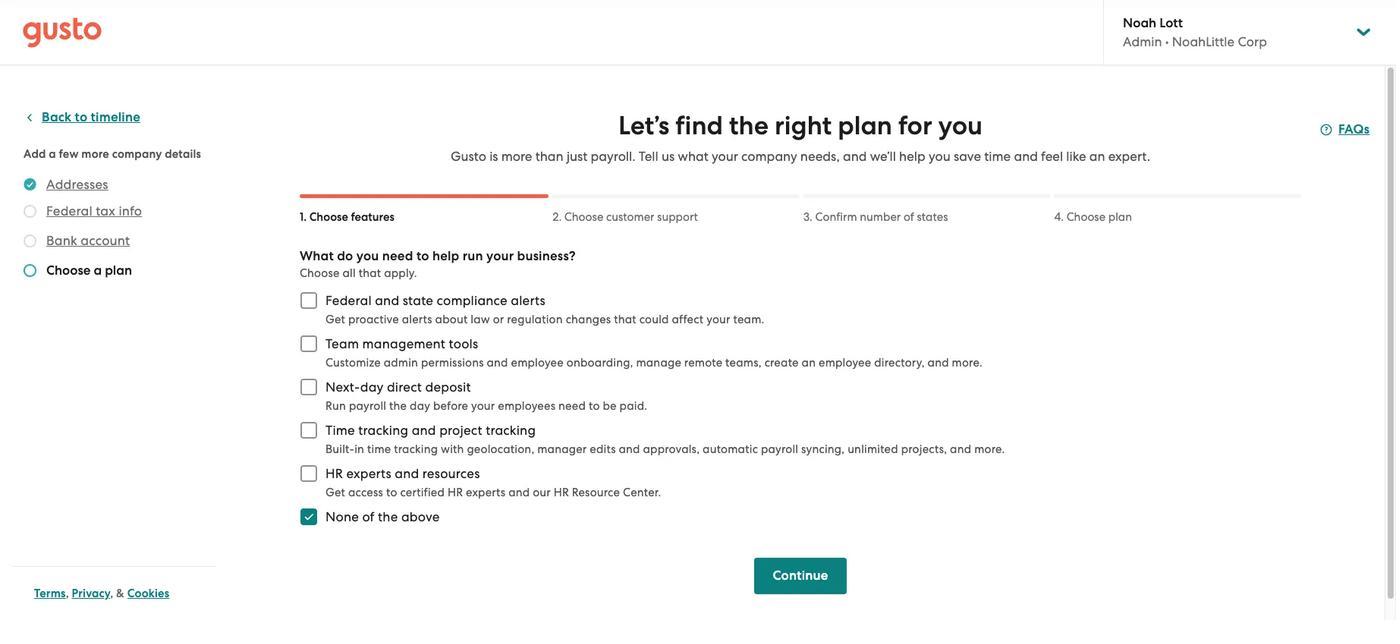 Task type: describe. For each thing, give the bounding box(es) containing it.
find
[[676, 110, 723, 141]]

just
[[567, 149, 588, 164]]

1 vertical spatial alerts
[[402, 313, 432, 326]]

0 vertical spatial more.
[[952, 356, 983, 370]]

confirm
[[815, 210, 857, 224]]

customize
[[326, 356, 381, 370]]

choose for choose features
[[310, 210, 348, 224]]

admin
[[1123, 34, 1162, 49]]

paid.
[[620, 399, 647, 413]]

our
[[533, 486, 551, 499]]

what do you need to help run your business? choose all that apply.
[[300, 248, 576, 280]]

be
[[603, 399, 617, 413]]

built-in time tracking with geolocation, manager edits and approvals, automatic payroll syncing, unlimited projects, and more.
[[326, 442, 1005, 456]]

•
[[1165, 34, 1169, 49]]

center.
[[623, 486, 661, 499]]

cookies button
[[127, 584, 169, 603]]

account
[[81, 233, 130, 248]]

add a few more company details
[[24, 147, 201, 161]]

privacy link
[[72, 587, 110, 600]]

privacy
[[72, 587, 110, 600]]

edits
[[590, 442, 616, 456]]

2 horizontal spatial plan
[[1109, 210, 1132, 224]]

projects,
[[901, 442, 947, 456]]

get proactive alerts about law or regulation changes that could affect your team.
[[326, 313, 765, 326]]

addresses button
[[46, 175, 108, 194]]

regulation
[[507, 313, 563, 326]]

tell
[[639, 149, 659, 164]]

your right before
[[471, 399, 495, 413]]

affect
[[672, 313, 704, 326]]

or
[[493, 313, 504, 326]]

the for find
[[729, 110, 769, 141]]

2 employee from the left
[[819, 356, 872, 370]]

and right directory, in the right of the page
[[928, 356, 949, 370]]

Federal and state compliance alerts checkbox
[[292, 284, 326, 317]]

federal and state compliance alerts
[[326, 293, 546, 308]]

and down or
[[487, 356, 508, 370]]

corp
[[1238, 34, 1267, 49]]

choose a plan list
[[24, 175, 210, 283]]

onboarding,
[[567, 356, 633, 370]]

home image
[[23, 17, 102, 47]]

0 horizontal spatial time
[[367, 442, 391, 456]]

0 horizontal spatial payroll
[[349, 399, 386, 413]]

time inside let's find the right plan for you gusto is more than just payroll. tell us what your company needs, and we'll help you save time and feel like an expert.
[[984, 149, 1011, 164]]

us
[[662, 149, 675, 164]]

back to timeline
[[42, 109, 140, 125]]

plan inside let's find the right plan for you gusto is more than just payroll. tell us what your company needs, and we'll help you save time and feel like an expert.
[[838, 110, 892, 141]]

back to timeline button
[[24, 109, 140, 127]]

manage
[[636, 356, 682, 370]]

confirm number of states
[[815, 210, 948, 224]]

states
[[917, 210, 948, 224]]

let's
[[619, 110, 670, 141]]

approvals,
[[643, 442, 700, 456]]

details
[[165, 147, 201, 161]]

state
[[403, 293, 433, 308]]

create
[[765, 356, 799, 370]]

a for plan
[[94, 263, 102, 279]]

federal tax info
[[46, 203, 142, 219]]

0 horizontal spatial more
[[81, 147, 109, 161]]

timeline
[[91, 109, 140, 125]]

you inside what do you need to help run your business? choose all that apply.
[[356, 248, 379, 264]]

law
[[471, 313, 490, 326]]

1 horizontal spatial alerts
[[511, 293, 546, 308]]

what
[[300, 248, 334, 264]]

get for federal
[[326, 313, 345, 326]]

like
[[1067, 149, 1086, 164]]

management
[[362, 336, 446, 351]]

and left feel
[[1014, 149, 1038, 164]]

team management tools
[[326, 336, 478, 351]]

before
[[433, 399, 468, 413]]

run
[[463, 248, 483, 264]]

your inside let's find the right plan for you gusto is more than just payroll. tell us what your company needs, and we'll help you save time and feel like an expert.
[[712, 149, 738, 164]]

Team management tools checkbox
[[292, 327, 326, 360]]

for
[[899, 110, 933, 141]]

apply.
[[384, 266, 417, 280]]

and up proactive in the left bottom of the page
[[375, 293, 399, 308]]

is
[[490, 149, 498, 164]]

to down hr experts and resources
[[386, 486, 397, 499]]

addresses
[[46, 177, 108, 192]]

resources
[[423, 466, 480, 481]]

tracking up geolocation,
[[486, 423, 536, 438]]

continue button
[[755, 558, 847, 594]]

run
[[326, 399, 346, 413]]

hr experts and resources
[[326, 466, 480, 481]]

save
[[954, 149, 981, 164]]

choose customer support
[[565, 210, 698, 224]]

faqs button
[[1321, 121, 1370, 139]]

tools
[[449, 336, 478, 351]]

1 vertical spatial you
[[929, 149, 951, 164]]

1 vertical spatial more.
[[975, 442, 1005, 456]]

terms , privacy , & cookies
[[34, 587, 169, 600]]

faqs
[[1339, 121, 1370, 137]]

0 vertical spatial of
[[904, 210, 914, 224]]

teams,
[[726, 356, 762, 370]]

tracking up in
[[358, 423, 408, 438]]

business?
[[517, 248, 576, 264]]

unlimited
[[848, 442, 898, 456]]

time tracking and project tracking
[[326, 423, 536, 438]]

2 check image from the top
[[24, 264, 36, 277]]

2 , from the left
[[110, 587, 113, 600]]

lott
[[1160, 15, 1183, 31]]

bank account button
[[46, 231, 130, 250]]

&
[[116, 587, 124, 600]]

HR experts and resources checkbox
[[292, 457, 326, 490]]

continue
[[773, 568, 828, 584]]

proactive
[[348, 313, 399, 326]]

0 horizontal spatial company
[[112, 147, 162, 161]]

1 horizontal spatial payroll
[[761, 442, 799, 456]]

noahlittle
[[1172, 34, 1235, 49]]

time
[[326, 423, 355, 438]]

certified
[[400, 486, 445, 499]]

get for hr
[[326, 486, 345, 499]]

get access to certified hr experts and our hr resource center.
[[326, 486, 661, 499]]

remote
[[684, 356, 723, 370]]

that inside what do you need to help run your business? choose all that apply.
[[359, 266, 381, 280]]

choose for choose customer support
[[565, 210, 604, 224]]

support
[[657, 210, 698, 224]]

back
[[42, 109, 72, 125]]

0 vertical spatial you
[[939, 110, 983, 141]]

your inside what do you need to help run your business? choose all that apply.
[[486, 248, 514, 264]]

0 horizontal spatial day
[[360, 379, 384, 395]]

noah lott admin • noahlittle corp
[[1123, 15, 1267, 49]]

terms link
[[34, 587, 66, 600]]

check image
[[24, 205, 36, 218]]



Task type: vqa. For each thing, say whether or not it's contained in the screenshot.


Task type: locate. For each thing, give the bounding box(es) containing it.
federal for federal tax info
[[46, 203, 92, 219]]

1 vertical spatial of
[[362, 509, 375, 524]]

time right save
[[984, 149, 1011, 164]]

few
[[59, 147, 79, 161]]

and down before
[[412, 423, 436, 438]]

1 vertical spatial day
[[410, 399, 430, 413]]

need
[[382, 248, 413, 264], [559, 399, 586, 413]]

hr down built-
[[326, 466, 343, 481]]

the right "find"
[[729, 110, 769, 141]]

plan up we'll
[[838, 110, 892, 141]]

1 vertical spatial need
[[559, 399, 586, 413]]

1 vertical spatial an
[[802, 356, 816, 370]]

an right like in the top of the page
[[1090, 149, 1105, 164]]

2 vertical spatial plan
[[105, 263, 132, 279]]

your right 'what'
[[712, 149, 738, 164]]

terms
[[34, 587, 66, 600]]

1 , from the left
[[66, 587, 69, 600]]

0 horizontal spatial federal
[[46, 203, 92, 219]]

0 horizontal spatial experts
[[346, 466, 392, 481]]

and left our
[[509, 486, 530, 499]]

plan inside "list"
[[105, 263, 132, 279]]

1 horizontal spatial that
[[614, 313, 637, 326]]

0 vertical spatial payroll
[[349, 399, 386, 413]]

2 vertical spatial the
[[378, 509, 398, 524]]

plan down account
[[105, 263, 132, 279]]

with
[[441, 442, 464, 456]]

0 vertical spatial a
[[49, 147, 56, 161]]

choose plan
[[1067, 210, 1132, 224]]

0 horizontal spatial alerts
[[402, 313, 432, 326]]

and
[[843, 149, 867, 164], [1014, 149, 1038, 164], [375, 293, 399, 308], [487, 356, 508, 370], [928, 356, 949, 370], [412, 423, 436, 438], [619, 442, 640, 456], [950, 442, 972, 456], [395, 466, 419, 481], [509, 486, 530, 499]]

2 vertical spatial you
[[356, 248, 379, 264]]

help
[[899, 149, 926, 164], [432, 248, 460, 264]]

get up team
[[326, 313, 345, 326]]

choose for choose plan
[[1067, 210, 1106, 224]]

payroll left syncing,
[[761, 442, 799, 456]]

day down direct
[[410, 399, 430, 413]]

0 vertical spatial that
[[359, 266, 381, 280]]

of down 'access'
[[362, 509, 375, 524]]

time
[[984, 149, 1011, 164], [367, 442, 391, 456]]

need inside what do you need to help run your business? choose all that apply.
[[382, 248, 413, 264]]

circle check image
[[24, 175, 36, 194]]

federal down addresses button
[[46, 203, 92, 219]]

1 horizontal spatial day
[[410, 399, 430, 413]]

to left be
[[589, 399, 600, 413]]

0 vertical spatial plan
[[838, 110, 892, 141]]

the left above
[[378, 509, 398, 524]]

choose up what
[[310, 210, 348, 224]]

0 horizontal spatial a
[[49, 147, 56, 161]]

hr
[[326, 466, 343, 481], [448, 486, 463, 499], [554, 486, 569, 499]]

cookies
[[127, 587, 169, 600]]

1 horizontal spatial ,
[[110, 587, 113, 600]]

federal
[[46, 203, 92, 219], [326, 293, 372, 308]]

add
[[24, 147, 46, 161]]

none of the above
[[326, 509, 440, 524]]

1 vertical spatial experts
[[466, 486, 506, 499]]

permissions
[[421, 356, 484, 370]]

choose left customer
[[565, 210, 604, 224]]

help inside what do you need to help run your business? choose all that apply.
[[432, 248, 460, 264]]

you up save
[[939, 110, 983, 141]]

that right "all"
[[359, 266, 381, 280]]

than
[[536, 149, 564, 164]]

project
[[440, 423, 482, 438]]

1 horizontal spatial plan
[[838, 110, 892, 141]]

changes
[[566, 313, 611, 326]]

alerts
[[511, 293, 546, 308], [402, 313, 432, 326]]

experts down "resources"
[[466, 486, 506, 499]]

1 vertical spatial time
[[367, 442, 391, 456]]

an right create
[[802, 356, 816, 370]]

get up none
[[326, 486, 345, 499]]

more right 'few'
[[81, 147, 109, 161]]

you left save
[[929, 149, 951, 164]]

time right in
[[367, 442, 391, 456]]

payroll down next-
[[349, 399, 386, 413]]

0 vertical spatial experts
[[346, 466, 392, 481]]

choose down what
[[300, 266, 340, 280]]

bank
[[46, 233, 77, 248]]

alerts down state
[[402, 313, 432, 326]]

a left 'few'
[[49, 147, 56, 161]]

1 horizontal spatial need
[[559, 399, 586, 413]]

and left we'll
[[843, 149, 867, 164]]

0 horizontal spatial plan
[[105, 263, 132, 279]]

to right back on the top of the page
[[75, 109, 88, 125]]

let's find the right plan for you gusto is more than just payroll. tell us what your company needs, and we'll help you save time and feel like an expert.
[[451, 110, 1151, 164]]

more. right projects,
[[975, 442, 1005, 456]]

the down next-day direct deposit
[[389, 399, 407, 413]]

Time tracking and project tracking checkbox
[[292, 414, 326, 447]]

0 vertical spatial an
[[1090, 149, 1105, 164]]

next-
[[326, 379, 360, 395]]

, left &
[[110, 587, 113, 600]]

,
[[66, 587, 69, 600], [110, 587, 113, 600]]

a for few
[[49, 147, 56, 161]]

1 horizontal spatial experts
[[466, 486, 506, 499]]

day down customize
[[360, 379, 384, 395]]

1 horizontal spatial company
[[742, 149, 797, 164]]

syncing,
[[801, 442, 845, 456]]

needs,
[[801, 149, 840, 164]]

features
[[351, 210, 394, 224]]

choose for choose a plan
[[46, 263, 91, 279]]

1 horizontal spatial an
[[1090, 149, 1105, 164]]

what
[[678, 149, 709, 164]]

that left "could"
[[614, 313, 637, 326]]

0 vertical spatial day
[[360, 379, 384, 395]]

employees
[[498, 399, 556, 413]]

admin
[[384, 356, 418, 370]]

team.
[[733, 313, 765, 326]]

1 vertical spatial payroll
[[761, 442, 799, 456]]

number
[[860, 210, 901, 224]]

help right we'll
[[899, 149, 926, 164]]

resource
[[572, 486, 620, 499]]

None of the above checkbox
[[292, 500, 326, 534]]

, left privacy
[[66, 587, 69, 600]]

company down timeline at the top of the page
[[112, 147, 162, 161]]

1 vertical spatial help
[[432, 248, 460, 264]]

tax
[[96, 203, 115, 219]]

your left the team.
[[707, 313, 731, 326]]

1 vertical spatial get
[[326, 486, 345, 499]]

0 horizontal spatial help
[[432, 248, 460, 264]]

geolocation,
[[467, 442, 535, 456]]

0 horizontal spatial that
[[359, 266, 381, 280]]

a inside 'choose a plan' "list"
[[94, 263, 102, 279]]

noah
[[1123, 15, 1157, 31]]

1 horizontal spatial a
[[94, 263, 102, 279]]

and right projects,
[[950, 442, 972, 456]]

company down right
[[742, 149, 797, 164]]

federal for federal and state compliance alerts
[[326, 293, 372, 308]]

federal down "all"
[[326, 293, 372, 308]]

1 employee from the left
[[511, 356, 564, 370]]

federal inside button
[[46, 203, 92, 219]]

choose features
[[310, 210, 394, 224]]

feel
[[1041, 149, 1063, 164]]

an inside let's find the right plan for you gusto is more than just payroll. tell us what your company needs, and we'll help you save time and feel like an expert.
[[1090, 149, 1105, 164]]

choose
[[310, 210, 348, 224], [565, 210, 604, 224], [1067, 210, 1106, 224], [46, 263, 91, 279], [300, 266, 340, 280]]

choose inside what do you need to help run your business? choose all that apply.
[[300, 266, 340, 280]]

help inside let's find the right plan for you gusto is more than just payroll. tell us what your company needs, and we'll help you save time and feel like an expert.
[[899, 149, 926, 164]]

1 horizontal spatial of
[[904, 210, 914, 224]]

1 horizontal spatial more
[[501, 149, 532, 164]]

1 vertical spatial plan
[[1109, 210, 1132, 224]]

0 horizontal spatial need
[[382, 248, 413, 264]]

deposit
[[425, 379, 471, 395]]

1 check image from the top
[[24, 235, 36, 247]]

right
[[775, 110, 832, 141]]

to inside button
[[75, 109, 88, 125]]

Next-day direct deposit checkbox
[[292, 370, 326, 404]]

1 horizontal spatial federal
[[326, 293, 372, 308]]

0 vertical spatial get
[[326, 313, 345, 326]]

the inside let's find the right plan for you gusto is more than just payroll. tell us what your company needs, and we'll help you save time and feel like an expert.
[[729, 110, 769, 141]]

help left run
[[432, 248, 460, 264]]

0 vertical spatial help
[[899, 149, 926, 164]]

customize admin permissions and employee onboarding, manage remote teams, create an employee directory, and more.
[[326, 356, 983, 370]]

day
[[360, 379, 384, 395], [410, 399, 430, 413]]

employee down regulation
[[511, 356, 564, 370]]

employee left directory, in the right of the page
[[819, 356, 872, 370]]

0 vertical spatial time
[[984, 149, 1011, 164]]

0 vertical spatial check image
[[24, 235, 36, 247]]

0 vertical spatial alerts
[[511, 293, 546, 308]]

choose down like in the top of the page
[[1067, 210, 1106, 224]]

1 vertical spatial check image
[[24, 264, 36, 277]]

could
[[640, 313, 669, 326]]

hr right our
[[554, 486, 569, 499]]

tracking
[[358, 423, 408, 438], [486, 423, 536, 438], [394, 442, 438, 456]]

directory,
[[874, 356, 925, 370]]

your right run
[[486, 248, 514, 264]]

1 horizontal spatial employee
[[819, 356, 872, 370]]

more. right directory, in the right of the page
[[952, 356, 983, 370]]

choose down bank
[[46, 263, 91, 279]]

access
[[348, 486, 383, 499]]

built-
[[326, 442, 355, 456]]

and up certified on the bottom of the page
[[395, 466, 419, 481]]

you
[[939, 110, 983, 141], [929, 149, 951, 164], [356, 248, 379, 264]]

of
[[904, 210, 914, 224], [362, 509, 375, 524]]

2 get from the top
[[326, 486, 345, 499]]

experts up 'access'
[[346, 466, 392, 481]]

and right edits
[[619, 442, 640, 456]]

bank account
[[46, 233, 130, 248]]

1 vertical spatial the
[[389, 399, 407, 413]]

next-day direct deposit
[[326, 379, 471, 395]]

your
[[712, 149, 738, 164], [486, 248, 514, 264], [707, 313, 731, 326], [471, 399, 495, 413]]

1 horizontal spatial hr
[[448, 486, 463, 499]]

2 horizontal spatial hr
[[554, 486, 569, 499]]

need up "apply."
[[382, 248, 413, 264]]

company inside let's find the right plan for you gusto is more than just payroll. tell us what your company needs, and we'll help you save time and feel like an expert.
[[742, 149, 797, 164]]

0 horizontal spatial an
[[802, 356, 816, 370]]

choose a plan
[[46, 263, 132, 279]]

company
[[112, 147, 162, 161], [742, 149, 797, 164]]

1 get from the top
[[326, 313, 345, 326]]

to inside what do you need to help run your business? choose all that apply.
[[417, 248, 429, 264]]

0 vertical spatial federal
[[46, 203, 92, 219]]

0 horizontal spatial employee
[[511, 356, 564, 370]]

0 horizontal spatial hr
[[326, 466, 343, 481]]

need left be
[[559, 399, 586, 413]]

more right the is
[[501, 149, 532, 164]]

more inside let's find the right plan for you gusto is more than just payroll. tell us what your company needs, and we'll help you save time and feel like an expert.
[[501, 149, 532, 164]]

1 vertical spatial a
[[94, 263, 102, 279]]

payroll.
[[591, 149, 636, 164]]

0 vertical spatial need
[[382, 248, 413, 264]]

0 vertical spatial the
[[729, 110, 769, 141]]

payroll
[[349, 399, 386, 413], [761, 442, 799, 456]]

about
[[435, 313, 468, 326]]

check image
[[24, 235, 36, 247], [24, 264, 36, 277]]

choose inside "list"
[[46, 263, 91, 279]]

0 horizontal spatial ,
[[66, 587, 69, 600]]

the for payroll
[[389, 399, 407, 413]]

of left states
[[904, 210, 914, 224]]

federal tax info button
[[46, 202, 142, 220]]

a down account
[[94, 263, 102, 279]]

the for of
[[378, 509, 398, 524]]

tracking down time tracking and project tracking
[[394, 442, 438, 456]]

hr down "resources"
[[448, 486, 463, 499]]

you right the do
[[356, 248, 379, 264]]

plan down expert. on the right of the page
[[1109, 210, 1132, 224]]

team
[[326, 336, 359, 351]]

manager
[[537, 442, 587, 456]]

automatic
[[703, 442, 758, 456]]

1 horizontal spatial time
[[984, 149, 1011, 164]]

alerts up regulation
[[511, 293, 546, 308]]

that
[[359, 266, 381, 280], [614, 313, 637, 326]]

1 vertical spatial that
[[614, 313, 637, 326]]

to up "apply."
[[417, 248, 429, 264]]

more
[[81, 147, 109, 161], [501, 149, 532, 164]]

0 horizontal spatial of
[[362, 509, 375, 524]]

1 horizontal spatial help
[[899, 149, 926, 164]]

1 vertical spatial federal
[[326, 293, 372, 308]]



